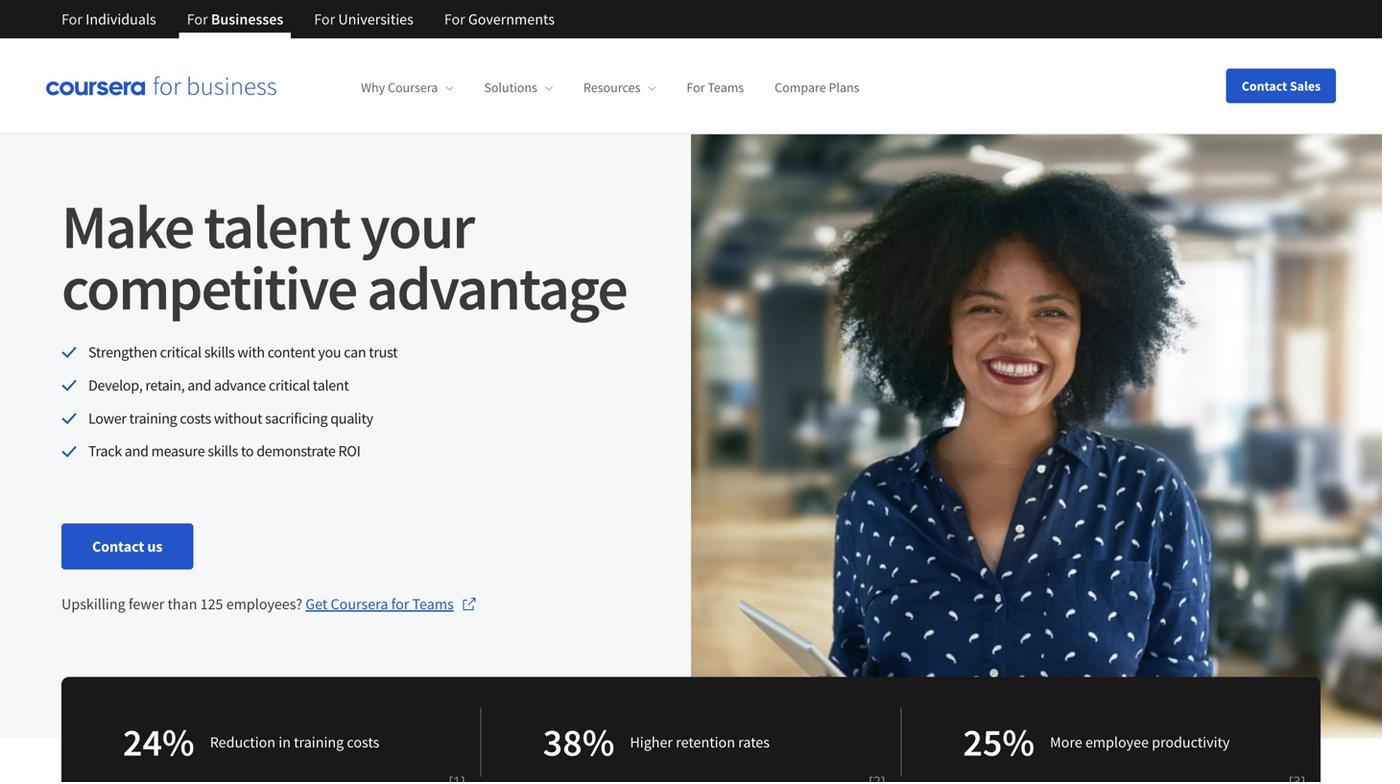 Task type: describe. For each thing, give the bounding box(es) containing it.
1 horizontal spatial critical
[[269, 376, 310, 395]]

plans
[[829, 79, 860, 96]]

coursera for business image
[[46, 76, 277, 96]]

why coursera link
[[361, 79, 454, 96]]

reduction in training costs
[[210, 733, 380, 752]]

retention
[[676, 733, 736, 752]]

without
[[214, 409, 262, 428]]

25%
[[963, 718, 1035, 767]]

1 vertical spatial talent
[[313, 376, 349, 395]]

talent inside make talent your competitive advantage
[[204, 188, 350, 265]]

contact us link
[[61, 524, 193, 570]]

0 vertical spatial and
[[187, 376, 211, 395]]

can
[[344, 343, 366, 362]]

for governments
[[444, 10, 555, 29]]

sacrificing
[[265, 409, 328, 428]]

track
[[88, 442, 122, 461]]

1 horizontal spatial costs
[[347, 733, 380, 752]]

make talent your competitive advantage
[[61, 188, 627, 326]]

lower
[[88, 409, 126, 428]]

0 horizontal spatial and
[[125, 442, 149, 461]]

banner navigation
[[46, 0, 570, 38]]

employee
[[1086, 733, 1149, 752]]

contact for contact sales
[[1242, 77, 1288, 95]]

for
[[391, 595, 409, 614]]

advantage
[[367, 249, 627, 326]]

coursera for get
[[331, 595, 388, 614]]

governments
[[468, 10, 555, 29]]

get coursera for teams link
[[306, 593, 477, 616]]

develop, retain, and advance critical talent
[[88, 376, 349, 395]]

0 vertical spatial critical
[[160, 343, 201, 362]]

resources link
[[584, 79, 656, 96]]

24%
[[123, 718, 195, 767]]

rates
[[739, 733, 770, 752]]

individuals
[[86, 10, 156, 29]]

employees?
[[226, 595, 303, 614]]

upskilling fewer than 125 employees?
[[61, 595, 306, 614]]

solutions
[[484, 79, 538, 96]]

why coursera
[[361, 79, 438, 96]]

us
[[147, 537, 163, 557]]

track and measure skills to demonstrate roi
[[88, 442, 361, 461]]

38%
[[543, 718, 615, 767]]

quality
[[330, 409, 373, 428]]

fewer
[[129, 595, 164, 614]]

for individuals
[[61, 10, 156, 29]]

measure
[[151, 442, 205, 461]]

0 vertical spatial teams
[[708, 79, 744, 96]]

you
[[318, 343, 341, 362]]

for universities
[[314, 10, 414, 29]]

compare
[[775, 79, 826, 96]]

get
[[306, 595, 328, 614]]

competitive
[[61, 249, 357, 326]]

0 horizontal spatial teams
[[412, 595, 454, 614]]

contact sales
[[1242, 77, 1321, 95]]

content
[[268, 343, 315, 362]]



Task type: locate. For each thing, give the bounding box(es) containing it.
and right track
[[125, 442, 149, 461]]

costs
[[180, 409, 211, 428], [347, 733, 380, 752]]

contact left sales
[[1242, 77, 1288, 95]]

more
[[1050, 733, 1083, 752]]

costs right in
[[347, 733, 380, 752]]

125
[[200, 595, 223, 614]]

critical up retain,
[[160, 343, 201, 362]]

1 horizontal spatial teams
[[708, 79, 744, 96]]

your
[[360, 188, 474, 265]]

1 vertical spatial and
[[125, 442, 149, 461]]

0 vertical spatial training
[[129, 409, 177, 428]]

training down retain,
[[129, 409, 177, 428]]

for left "individuals"
[[61, 10, 82, 29]]

contact us
[[92, 537, 163, 557]]

strengthen
[[88, 343, 157, 362]]

productivity
[[1152, 733, 1230, 752]]

contact inside button
[[1242, 77, 1288, 95]]

coursera
[[388, 79, 438, 96], [331, 595, 388, 614]]

for teams link
[[687, 79, 744, 96]]

than
[[168, 595, 197, 614]]

1 vertical spatial critical
[[269, 376, 310, 395]]

for left universities
[[314, 10, 335, 29]]

strengthen critical skills with content you can trust
[[88, 343, 398, 362]]

1 horizontal spatial training
[[294, 733, 344, 752]]

compare plans
[[775, 79, 860, 96]]

1 vertical spatial costs
[[347, 733, 380, 752]]

0 horizontal spatial critical
[[160, 343, 201, 362]]

for for universities
[[314, 10, 335, 29]]

costs up 'measure'
[[180, 409, 211, 428]]

in
[[279, 733, 291, 752]]

skills left to
[[208, 442, 238, 461]]

critical
[[160, 343, 201, 362], [269, 376, 310, 395]]

training right in
[[294, 733, 344, 752]]

and
[[187, 376, 211, 395], [125, 442, 149, 461]]

more employee productivity
[[1050, 733, 1230, 752]]

0 horizontal spatial training
[[129, 409, 177, 428]]

0 vertical spatial contact
[[1242, 77, 1288, 95]]

get coursera for teams
[[306, 595, 454, 614]]

higher
[[630, 733, 673, 752]]

skills
[[204, 343, 235, 362], [208, 442, 238, 461]]

sales
[[1290, 77, 1321, 95]]

upskilling
[[61, 595, 125, 614]]

contact for contact us
[[92, 537, 144, 557]]

1 vertical spatial skills
[[208, 442, 238, 461]]

teams left compare
[[708, 79, 744, 96]]

for right resources link at the left of page
[[687, 79, 705, 96]]

0 vertical spatial talent
[[204, 188, 350, 265]]

0 vertical spatial coursera
[[388, 79, 438, 96]]

1 horizontal spatial contact
[[1242, 77, 1288, 95]]

advance
[[214, 376, 266, 395]]

why
[[361, 79, 385, 96]]

coursera for why
[[388, 79, 438, 96]]

make
[[61, 188, 193, 265]]

demonstrate
[[257, 442, 336, 461]]

for left governments
[[444, 10, 465, 29]]

solutions link
[[484, 79, 553, 96]]

0 horizontal spatial costs
[[180, 409, 211, 428]]

for left businesses
[[187, 10, 208, 29]]

universities
[[338, 10, 414, 29]]

compare plans link
[[775, 79, 860, 96]]

skills left "with"
[[204, 343, 235, 362]]

reduction
[[210, 733, 276, 752]]

higher retention rates
[[630, 733, 770, 752]]

1 vertical spatial coursera
[[331, 595, 388, 614]]

1 horizontal spatial and
[[187, 376, 211, 395]]

0 vertical spatial costs
[[180, 409, 211, 428]]

0 vertical spatial skills
[[204, 343, 235, 362]]

trust
[[369, 343, 398, 362]]

contact sales button
[[1227, 69, 1337, 103]]

for businesses
[[187, 10, 283, 29]]

retain,
[[145, 376, 185, 395]]

1 vertical spatial contact
[[92, 537, 144, 557]]

businesses
[[211, 10, 283, 29]]

coursera left for
[[331, 595, 388, 614]]

for
[[61, 10, 82, 29], [187, 10, 208, 29], [314, 10, 335, 29], [444, 10, 465, 29], [687, 79, 705, 96]]

for for businesses
[[187, 10, 208, 29]]

teams right for
[[412, 595, 454, 614]]

contact
[[1242, 77, 1288, 95], [92, 537, 144, 557]]

resources
[[584, 79, 641, 96]]

1 vertical spatial teams
[[412, 595, 454, 614]]

roi
[[338, 442, 361, 461]]

with
[[238, 343, 265, 362]]

talent
[[204, 188, 350, 265], [313, 376, 349, 395]]

0 horizontal spatial contact
[[92, 537, 144, 557]]

for teams
[[687, 79, 744, 96]]

for for governments
[[444, 10, 465, 29]]

develop,
[[88, 376, 143, 395]]

to
[[241, 442, 254, 461]]

and right retain,
[[187, 376, 211, 395]]

teams
[[708, 79, 744, 96], [412, 595, 454, 614]]

coursera right the why
[[388, 79, 438, 96]]

critical down content
[[269, 376, 310, 395]]

contact left "us"
[[92, 537, 144, 557]]

for for individuals
[[61, 10, 82, 29]]

lower training costs without sacrificing quality
[[88, 409, 373, 428]]

training
[[129, 409, 177, 428], [294, 733, 344, 752]]

1 vertical spatial training
[[294, 733, 344, 752]]



Task type: vqa. For each thing, say whether or not it's contained in the screenshot.
For Teams link
yes



